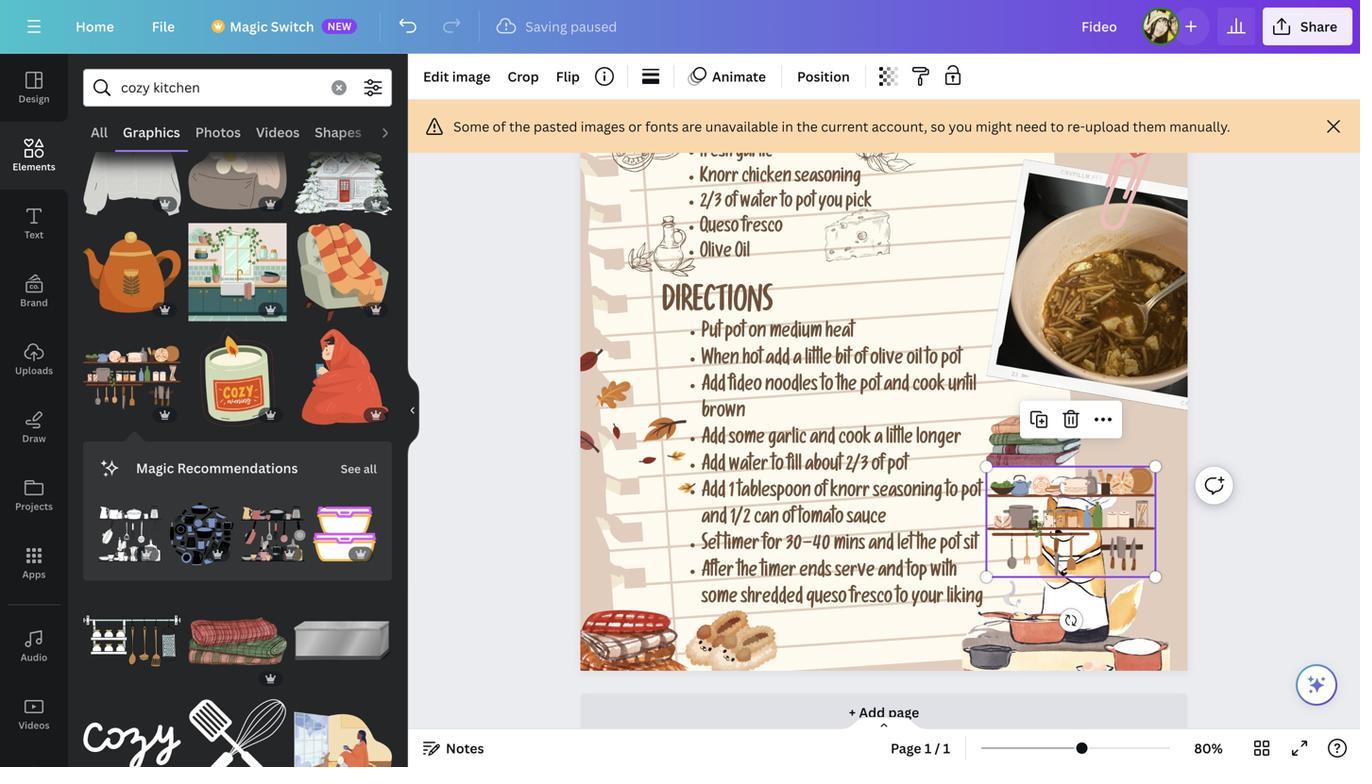 Task type: locate. For each thing, give the bounding box(es) containing it.
see
[[341, 461, 361, 477]]

timer
[[724, 537, 759, 557], [761, 564, 796, 583]]

+ add page
[[849, 704, 919, 722]]

all button
[[83, 114, 115, 150]]

0 horizontal spatial cook
[[838, 431, 871, 450]]

0 horizontal spatial videos button
[[0, 681, 68, 749]]

of right can
[[782, 510, 795, 530]]

to
[[1050, 118, 1064, 136], [781, 195, 793, 214], [925, 351, 938, 371], [821, 378, 833, 397], [771, 457, 784, 477], [946, 484, 958, 504], [896, 590, 908, 610]]

saving
[[525, 17, 567, 35]]

audio down apps
[[20, 652, 48, 664]]

little left bit
[[805, 351, 832, 371]]

of up queso
[[725, 195, 737, 214]]

gray cozy cardigan knit image
[[83, 118, 181, 216]]

1 horizontal spatial audio
[[377, 123, 414, 141]]

1 left /
[[924, 740, 931, 758]]

videos inside side panel tab list
[[18, 720, 50, 732]]

brand button
[[0, 258, 68, 326]]

garlic
[[736, 145, 772, 164], [768, 431, 807, 450]]

until
[[948, 378, 977, 397]]

2/3 down knorr
[[700, 195, 722, 214]]

0 vertical spatial fresco
[[742, 220, 783, 239]]

and up about
[[810, 431, 835, 450]]

80% button
[[1178, 734, 1239, 764]]

pot
[[796, 195, 815, 214], [725, 324, 745, 344], [941, 351, 962, 371], [860, 378, 881, 397], [887, 457, 908, 477], [961, 484, 982, 504], [940, 537, 960, 557]]

2/3 inside knorr chicken seasoning 2/3 of water to pot you pick queso fresco olive oil
[[700, 195, 722, 214]]

1 horizontal spatial videos
[[256, 123, 300, 141]]

1 horizontal spatial seasoning
[[873, 484, 942, 504]]

a left longer
[[874, 431, 883, 450]]

1 horizontal spatial videos button
[[248, 114, 307, 150]]

knorr
[[830, 484, 870, 504]]

2 horizontal spatial 1
[[943, 740, 950, 758]]

current
[[821, 118, 868, 136]]

1 vertical spatial water
[[729, 457, 768, 477]]

0 horizontal spatial audio button
[[0, 613, 68, 681]]

Search elements search field
[[121, 70, 320, 106]]

0 vertical spatial audio
[[377, 123, 414, 141]]

to down chicken
[[781, 195, 793, 214]]

stainless steel kitchen counter image
[[294, 593, 392, 691]]

of up tomato
[[814, 484, 827, 504]]

armchair with blanket. cozy modern furniture in hygge style image
[[294, 224, 392, 321]]

fresco up oil
[[742, 220, 783, 239]]

0 vertical spatial magic
[[230, 17, 268, 35]]

shredded
[[741, 590, 803, 610]]

watercolor cozy  winter house image
[[294, 118, 392, 216]]

1 horizontal spatial 2/3
[[845, 457, 868, 477]]

some of the pasted images or fonts are unavailable in the current account, so you might need to re-upload them manually.
[[453, 118, 1230, 136]]

seasoning up pick
[[795, 170, 861, 189]]

1 vertical spatial cook
[[838, 431, 871, 450]]

share button
[[1263, 8, 1352, 45]]

some down brown at right bottom
[[729, 431, 765, 450]]

1 vertical spatial audio button
[[0, 613, 68, 681]]

1 horizontal spatial audio button
[[369, 114, 422, 150]]

of right some
[[493, 118, 506, 136]]

0 vertical spatial cook
[[913, 378, 945, 397]]

fresh garlic
[[700, 145, 772, 164]]

some
[[729, 431, 765, 450], [702, 590, 738, 610]]

serve
[[835, 564, 875, 583]]

little
[[805, 351, 832, 371], [886, 431, 913, 450]]

graphics button
[[115, 114, 188, 150]]

0 horizontal spatial a
[[793, 351, 802, 371]]

cozy autumn blanket image
[[189, 593, 286, 691]]

position
[[797, 68, 850, 85]]

audio right the "shapes" button
[[377, 123, 414, 141]]

some down 'after'
[[702, 590, 738, 610]]

chicken
[[742, 170, 792, 189]]

water down chicken
[[740, 195, 778, 214]]

1 up the 1/2
[[729, 484, 734, 504]]

them
[[1133, 118, 1166, 136]]

0 horizontal spatial 1
[[729, 484, 734, 504]]

magic for magic recommendations
[[136, 459, 174, 477]]

bit
[[835, 351, 851, 371]]

directions
[[662, 290, 773, 322]]

1 vertical spatial audio
[[20, 652, 48, 664]]

1 horizontal spatial cook
[[913, 378, 945, 397]]

hide image
[[407, 366, 419, 456]]

2/3 inside put pot on medium heat when hot add a little bit of olive oil to pot add fideo noodles to the pot and cook until brown add some garlic and cook a little longer add water to fill about 2/3 of pot add 1 tablespoon of knorr seasoning to pot and 1/2 can of tomato sauce set timer for 30-40 mins and let the pot sit after the timer ends serve and top with some shredded queso fresco to your liking
[[845, 457, 868, 477]]

0 horizontal spatial audio
[[20, 652, 48, 664]]

little left longer
[[886, 431, 913, 450]]

home link
[[60, 8, 129, 45]]

water inside knorr chicken seasoning 2/3 of water to pot you pick queso fresco olive oil
[[740, 195, 778, 214]]

1 vertical spatial fresco
[[850, 590, 893, 610]]

fresco down the serve
[[850, 590, 893, 610]]

fresh
[[700, 145, 733, 164]]

water up the tablespoon
[[729, 457, 768, 477]]

seasoning up sauce
[[873, 484, 942, 504]]

timer down for on the bottom of the page
[[761, 564, 796, 583]]

fideo
[[729, 378, 762, 397]]

1 vertical spatial seasoning
[[873, 484, 942, 504]]

0 horizontal spatial fresco
[[742, 220, 783, 239]]

cook up about
[[838, 431, 871, 450]]

audio button right shapes
[[369, 114, 422, 150]]

40
[[813, 537, 830, 557]]

to left fill
[[771, 457, 784, 477]]

the left pasted
[[509, 118, 530, 136]]

the right in
[[797, 118, 818, 136]]

cook down oil
[[913, 378, 945, 397]]

1 horizontal spatial fresco
[[850, 590, 893, 610]]

water inside put pot on medium heat when hot add a little bit of olive oil to pot add fideo noodles to the pot and cook until brown add some garlic and cook a little longer add water to fill about 2/3 of pot add 1 tablespoon of knorr seasoning to pot and 1/2 can of tomato sauce set timer for 30-40 mins and let the pot sit after the timer ends serve and top with some shredded queso fresco to your liking
[[729, 457, 768, 477]]

0 vertical spatial audio button
[[369, 114, 422, 150]]

water
[[740, 195, 778, 214], [729, 457, 768, 477]]

apps
[[22, 569, 46, 581]]

1 vertical spatial some
[[702, 590, 738, 610]]

put
[[702, 324, 722, 344]]

1
[[729, 484, 734, 504], [924, 740, 931, 758], [943, 740, 950, 758]]

heat
[[825, 324, 854, 344]]

audio button down apps
[[0, 613, 68, 681]]

0 horizontal spatial you
[[818, 195, 842, 214]]

a boy drinking a beverage while wrapped in an orange blanket image
[[294, 329, 392, 427]]

can
[[754, 510, 779, 530]]

magic left the switch
[[230, 17, 268, 35]]

projects button
[[0, 462, 68, 530]]

you right so
[[949, 118, 972, 136]]

magic recommendations
[[136, 459, 298, 477]]

0 vertical spatial 2/3
[[700, 195, 722, 214]]

1 vertical spatial magic
[[136, 459, 174, 477]]

timer down the 1/2
[[724, 537, 759, 557]]

Design title text field
[[1066, 8, 1134, 45]]

image
[[452, 68, 491, 85]]

0 horizontal spatial timer
[[724, 537, 759, 557]]

liking
[[947, 590, 983, 610]]

file button
[[137, 8, 190, 45]]

videos
[[256, 123, 300, 141], [18, 720, 50, 732]]

the right let
[[916, 537, 937, 557]]

1 right /
[[943, 740, 950, 758]]

1 vertical spatial 2/3
[[845, 457, 868, 477]]

to right noodles
[[821, 378, 833, 397]]

to left re-
[[1050, 118, 1064, 136]]

1 vertical spatial videos
[[18, 720, 50, 732]]

videos button
[[248, 114, 307, 150], [0, 681, 68, 749]]

1 horizontal spatial little
[[886, 431, 913, 450]]

see all button
[[339, 450, 379, 487]]

1 vertical spatial videos button
[[0, 681, 68, 749]]

and left the 1/2
[[702, 510, 727, 530]]

woman feeling cozy at home image
[[294, 698, 392, 768]]

1 horizontal spatial you
[[949, 118, 972, 136]]

need
[[1015, 118, 1047, 136]]

0 horizontal spatial seasoning
[[795, 170, 861, 189]]

brown
[[702, 404, 745, 424]]

0 vertical spatial water
[[740, 195, 778, 214]]

pot down olive
[[860, 378, 881, 397]]

2/3 up knorr
[[845, 457, 868, 477]]

garlic up chicken
[[736, 145, 772, 164]]

images
[[581, 118, 625, 136]]

0 horizontal spatial 2/3
[[700, 195, 722, 214]]

of right about
[[871, 457, 884, 477]]

1 vertical spatial a
[[874, 431, 883, 450]]

pot left sit
[[940, 537, 960, 557]]

you left pick
[[818, 195, 842, 214]]

magic for magic switch
[[230, 17, 268, 35]]

group
[[83, 118, 181, 216], [189, 118, 286, 216], [294, 118, 392, 216], [83, 212, 181, 321], [189, 212, 286, 321], [294, 212, 392, 321], [83, 318, 181, 427], [189, 318, 286, 427], [294, 318, 392, 427], [98, 491, 162, 566], [170, 491, 234, 566], [241, 491, 305, 566], [313, 491, 377, 566], [83, 593, 181, 691], [189, 593, 286, 691], [294, 593, 392, 691], [189, 687, 286, 768], [294, 698, 392, 768]]

0 vertical spatial timer
[[724, 537, 759, 557]]

text button
[[0, 190, 68, 258]]

1 horizontal spatial timer
[[761, 564, 796, 583]]

apps button
[[0, 530, 68, 598]]

draw
[[22, 433, 46, 445]]

design button
[[0, 54, 68, 122]]

photos button
[[188, 114, 248, 150]]

cozy evening candle sticker image
[[189, 329, 286, 427]]

garlic up fill
[[768, 431, 807, 450]]

1 vertical spatial you
[[818, 195, 842, 214]]

2/3
[[700, 195, 722, 214], [845, 457, 868, 477]]

1 vertical spatial garlic
[[768, 431, 807, 450]]

1 horizontal spatial magic
[[230, 17, 268, 35]]

comic kitchen rack with utensils illustration image
[[83, 593, 181, 691]]

you
[[949, 118, 972, 136], [818, 195, 842, 214]]

switch
[[271, 17, 314, 35]]

a right add
[[793, 351, 802, 371]]

page
[[891, 740, 921, 758]]

kitchen shelves illustration image
[[83, 329, 181, 427]]

0 horizontal spatial videos
[[18, 720, 50, 732]]

show pages image
[[839, 717, 929, 732]]

sauce
[[847, 510, 886, 530]]

audio inside side panel tab list
[[20, 652, 48, 664]]

page
[[888, 704, 919, 722]]

cook
[[913, 378, 945, 397], [838, 431, 871, 450]]

and down olive
[[884, 378, 909, 397]]

of
[[493, 118, 506, 136], [725, 195, 737, 214], [854, 351, 867, 371], [871, 457, 884, 477], [814, 484, 827, 504], [782, 510, 795, 530]]

magic inside main menu bar
[[230, 17, 268, 35]]

the right 'after'
[[737, 564, 757, 583]]

noodles
[[765, 378, 818, 397]]

the
[[509, 118, 530, 136], [797, 118, 818, 136], [837, 378, 857, 397], [916, 537, 937, 557], [737, 564, 757, 583]]

pot left pick
[[796, 195, 815, 214]]

magic up kitchen tools illustration image
[[136, 459, 174, 477]]

add
[[702, 378, 726, 397], [702, 431, 726, 450], [702, 457, 726, 477], [702, 484, 726, 504], [859, 704, 885, 722]]

0 vertical spatial garlic
[[736, 145, 772, 164]]

pasted
[[534, 118, 577, 136]]

a
[[793, 351, 802, 371], [874, 431, 883, 450]]

magic switch
[[230, 17, 314, 35]]

seasoning inside knorr chicken seasoning 2/3 of water to pot you pick queso fresco olive oil
[[795, 170, 861, 189]]

edit
[[423, 68, 449, 85]]

0 horizontal spatial magic
[[136, 459, 174, 477]]

seasoning inside put pot on medium heat when hot add a little bit of olive oil to pot add fideo noodles to the pot and cook until brown add some garlic and cook a little longer add water to fill about 2/3 of pot add 1 tablespoon of knorr seasoning to pot and 1/2 can of tomato sauce set timer for 30-40 mins and let the pot sit after the timer ends serve and top with some shredded queso fresco to your liking
[[873, 484, 942, 504]]

photos
[[195, 123, 241, 141]]

1/2
[[730, 510, 751, 530]]

0 vertical spatial seasoning
[[795, 170, 861, 189]]

your
[[911, 590, 943, 610]]

to inside knorr chicken seasoning 2/3 of water to pot you pick queso fresco olive oil
[[781, 195, 793, 214]]

main menu bar
[[0, 0, 1360, 54]]

0 vertical spatial little
[[805, 351, 832, 371]]

0 vertical spatial videos button
[[248, 114, 307, 150]]

1 vertical spatial little
[[886, 431, 913, 450]]



Task type: vqa. For each thing, say whether or not it's contained in the screenshot.
the rightmost YOU
yes



Task type: describe. For each thing, give the bounding box(es) containing it.
kitchenware arranged in a circle image
[[170, 502, 234, 566]]

0 vertical spatial a
[[793, 351, 802, 371]]

flip button
[[548, 61, 587, 92]]

30-
[[785, 537, 813, 557]]

0 vertical spatial you
[[949, 118, 972, 136]]

0 vertical spatial some
[[729, 431, 765, 450]]

crop button
[[500, 61, 547, 92]]

the down bit
[[837, 378, 857, 397]]

manually.
[[1169, 118, 1230, 136]]

file
[[152, 17, 175, 35]]

of right bit
[[854, 351, 867, 371]]

+ add page button
[[580, 694, 1188, 732]]

kitchenware on shelf and table image
[[241, 502, 305, 566]]

set
[[702, 537, 720, 557]]

+
[[849, 704, 856, 722]]

of inside knorr chicken seasoning 2/3 of water to pot you pick queso fresco olive oil
[[725, 195, 737, 214]]

put pot on medium heat when hot add a little bit of olive oil to pot add fideo noodles to the pot and cook until brown add some garlic and cook a little longer add water to fill about 2/3 of pot add 1 tablespoon of knorr seasoning to pot and 1/2 can of tomato sauce set timer for 30-40 mins and let the pot sit after the timer ends serve and top with some shredded queso fresco to your liking
[[702, 324, 983, 610]]

uploads button
[[0, 326, 68, 394]]

crop
[[508, 68, 539, 85]]

animate button
[[682, 61, 774, 92]]

to right oil
[[925, 351, 938, 371]]

about
[[805, 457, 842, 477]]

pick
[[846, 195, 872, 214]]

account,
[[872, 118, 927, 136]]

elements
[[13, 161, 55, 173]]

/
[[935, 740, 940, 758]]

80%
[[1194, 740, 1223, 758]]

1 inside put pot on medium heat when hot add a little bit of olive oil to pot add fideo noodles to the pot and cook until brown add some garlic and cook a little longer add water to fill about 2/3 of pot add 1 tablespoon of knorr seasoning to pot and 1/2 can of tomato sauce set timer for 30-40 mins and let the pot sit after the timer ends serve and top with some shredded queso fresco to your liking
[[729, 484, 734, 504]]

fresco inside knorr chicken seasoning 2/3 of water to pot you pick queso fresco olive oil
[[742, 220, 783, 239]]

on
[[749, 324, 766, 344]]

add inside button
[[859, 704, 885, 722]]

edit image
[[423, 68, 491, 85]]

queso
[[700, 220, 739, 239]]

saving paused status
[[488, 15, 627, 38]]

after
[[702, 564, 734, 583]]

pot right about
[[887, 457, 908, 477]]

text
[[24, 229, 44, 241]]

new
[[327, 19, 352, 33]]

fonts
[[645, 118, 679, 136]]

add
[[766, 351, 790, 371]]

projects
[[15, 501, 53, 513]]

queso
[[806, 590, 847, 610]]

with
[[930, 564, 957, 583]]

draw button
[[0, 394, 68, 462]]

knorr chicken seasoning 2/3 of water to pot you pick queso fresco olive oil
[[700, 170, 872, 264]]

hot
[[742, 351, 762, 371]]

olive oil hand drawn image
[[628, 216, 696, 277]]

pot up until
[[941, 351, 962, 371]]

saving paused
[[525, 17, 617, 35]]

fresco inside put pot on medium heat when hot add a little bit of olive oil to pot add fideo noodles to the pot and cook until brown add some garlic and cook a little longer add water to fill about 2/3 of pot add 1 tablespoon of knorr seasoning to pot and 1/2 can of tomato sauce set timer for 30-40 mins and let the pot sit after the timer ends serve and top with some shredded queso fresco to your liking
[[850, 590, 893, 610]]

canva assistant image
[[1305, 674, 1328, 697]]

or
[[628, 118, 642, 136]]

tomato
[[798, 510, 844, 530]]

knorr
[[700, 170, 738, 189]]

to down longer
[[946, 484, 958, 504]]

to left your at the bottom of page
[[896, 590, 908, 610]]

design
[[18, 93, 50, 105]]

notes button
[[416, 734, 492, 764]]

pot inside knorr chicken seasoning 2/3 of water to pot you pick queso fresco olive oil
[[796, 195, 815, 214]]

some
[[453, 118, 489, 136]]

longer
[[916, 431, 961, 450]]

so
[[931, 118, 945, 136]]

kitchen with window image
[[189, 224, 286, 321]]

flip
[[556, 68, 580, 85]]

shapes
[[315, 123, 362, 141]]

1 vertical spatial timer
[[761, 564, 796, 583]]

fill
[[787, 457, 802, 477]]

brand
[[20, 297, 48, 309]]

paused
[[570, 17, 617, 35]]

you inside knorr chicken seasoning 2/3 of water to pot you pick queso fresco olive oil
[[818, 195, 842, 214]]

pot left on
[[725, 324, 745, 344]]

side panel tab list
[[0, 54, 68, 768]]

let
[[897, 537, 913, 557]]

see all
[[341, 461, 377, 477]]

page 1 / 1
[[891, 740, 950, 758]]

top
[[907, 564, 927, 583]]

kitchen tools illustration image
[[98, 502, 162, 566]]

when
[[702, 351, 739, 371]]

uploads
[[15, 365, 53, 377]]

0 horizontal spatial little
[[805, 351, 832, 371]]

home
[[76, 17, 114, 35]]

pot up sit
[[961, 484, 982, 504]]

unavailable
[[705, 118, 778, 136]]

position button
[[790, 61, 857, 92]]

in
[[782, 118, 793, 136]]

shapes button
[[307, 114, 369, 150]]

re-
[[1067, 118, 1085, 136]]

0 vertical spatial videos
[[256, 123, 300, 141]]

olive
[[700, 245, 732, 264]]

storage bowls kitchen cookware color icon vector illustration image
[[313, 502, 377, 566]]

olive
[[870, 351, 903, 371]]

and left top
[[878, 564, 903, 583]]

oil
[[907, 351, 922, 371]]

medium
[[769, 324, 822, 344]]

1 horizontal spatial 1
[[924, 740, 931, 758]]

animate
[[712, 68, 766, 85]]

garlic inside put pot on medium heat when hot add a little bit of olive oil to pot add fideo noodles to the pot and cook until brown add some garlic and cook a little longer add water to fill about 2/3 of pot add 1 tablespoon of knorr seasoning to pot and 1/2 can of tomato sauce set timer for 30-40 mins and let the pot sit after the timer ends serve and top with some shredded queso fresco to your liking
[[768, 431, 807, 450]]

for
[[762, 537, 782, 557]]

all
[[364, 461, 377, 477]]

1 horizontal spatial a
[[874, 431, 883, 450]]

mins
[[834, 537, 865, 557]]

patterned coffee pot. cozy cute kitchen utensils.teapot. hygge style house image
[[83, 224, 181, 321]]

upload
[[1085, 118, 1130, 136]]

graphics
[[123, 123, 180, 141]]

are
[[682, 118, 702, 136]]

and left let
[[869, 537, 894, 557]]

cozy beanbag with flower cushion illustration image
[[189, 118, 286, 216]]

oil
[[735, 245, 750, 264]]



